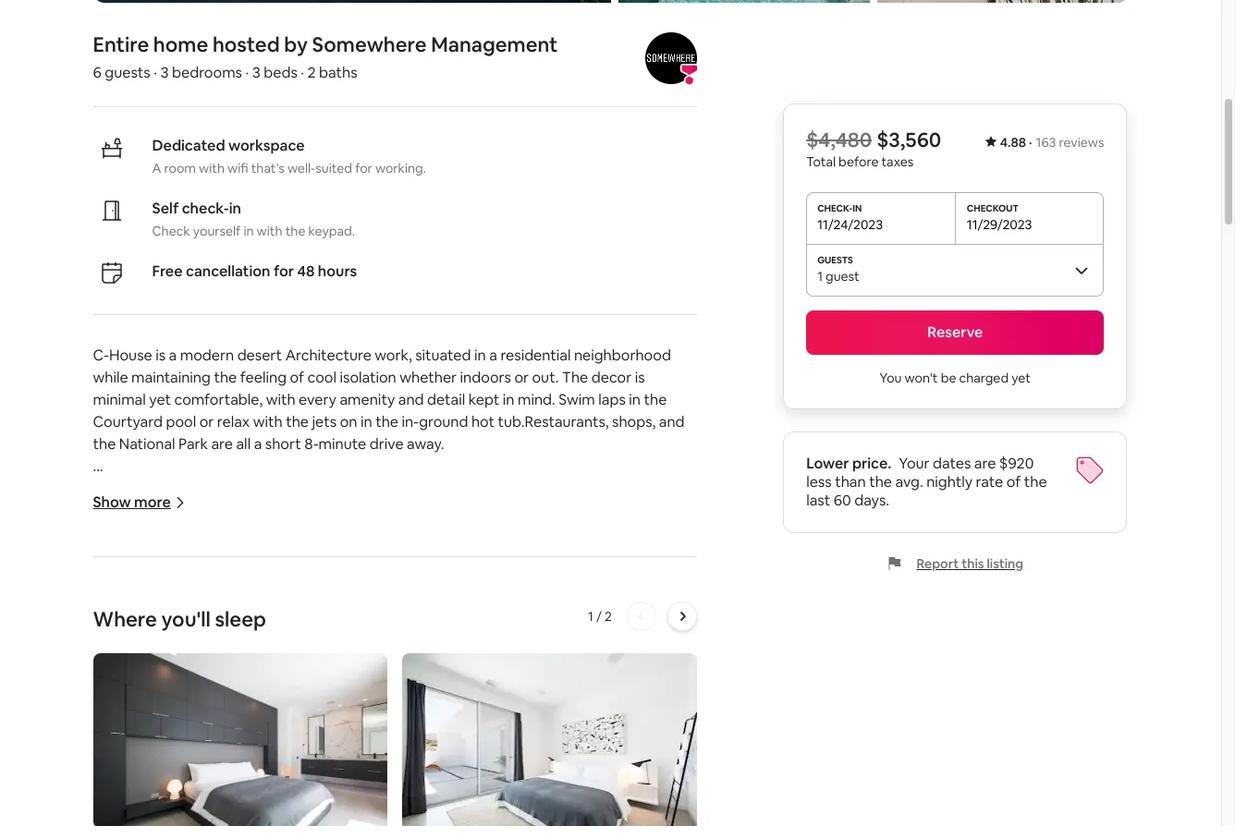 Task type: locate. For each thing, give the bounding box(es) containing it.
laps up rested
[[517, 546, 544, 565]]

designed,
[[397, 635, 463, 654]]

indoors
[[460, 368, 511, 388], [422, 524, 473, 543], [550, 723, 601, 743]]

courtyard up one
[[589, 546, 659, 565]]

1 vertical spatial out
[[461, 723, 484, 743]]

residential up tub.restaurants,
[[501, 346, 571, 366]]

1 / 2
[[588, 609, 612, 625]]

1 vertical spatial while
[[599, 502, 634, 521]]

residential up up
[[425, 502, 495, 521]]

neighborhood inside "c-house is a modern desert retreat, situated in a residential neighborhood while maintaining the feeling of cool isolation whether indoors or out. the decor is minimal yet comfortable, with every amenity and detail kept in mind. swim laps in the courtyard pool or relax with the jets on in the in-ground hot tub. wake up feeling rested in one of the king-sized beds. restaurants, shops, and the national park are all a short 8-minute drive away. c-house is a brand new construction home - designed, furnished and decorated with love by its owners. it features a spacious kitchen for gourmet cooking, open layout living and dining area, and 3 bedrooms with two full baths. the pool and connected in-ground hot-tub are amazing for relaxing during any season. keep your vehicle out of the heat in our 2-car garage, and stay cool under the shaded area out back - or indoors with our modern nest cooling system. you will want for nothing during your stay at c-house."
[[498, 502, 595, 521]]

minimal inside c-house is a modern desert architecture work, situated in a residential neighborhood while maintaining the feeling of cool isolation whether indoors or out. the decor is minimal yet comfortable, with every amenity and detail kept in mind. swim laps in the courtyard pool or relax with the jets on in the in-ground hot tub.restaurants, shops, and the national park are all a short 8-minute drive away.
[[93, 391, 146, 410]]

during down the back
[[463, 746, 507, 765]]

0 horizontal spatial jets
[[206, 568, 230, 588]]

1 horizontal spatial short
[[541, 590, 577, 610]]

the
[[562, 368, 588, 388], [524, 524, 550, 543], [448, 679, 475, 698]]

of right one
[[625, 568, 639, 588]]

isolation
[[340, 368, 396, 388], [301, 524, 358, 543]]

ground inside c-house is a modern desert architecture work, situated in a residential neighborhood while maintaining the feeling of cool isolation whether indoors or out. the decor is minimal yet comfortable, with every amenity and detail kept in mind. swim laps in the courtyard pool or relax with the jets on in the in-ground hot tub.restaurants, shops, and the national park are all a short 8-minute drive away.
[[419, 413, 468, 432]]

situated right retreat,
[[339, 502, 395, 521]]

0 horizontal spatial shops,
[[293, 590, 337, 610]]

2 right /
[[605, 609, 612, 625]]

modern inside c-house is a modern desert architecture work, situated in a residential neighborhood while maintaining the feeling of cool isolation whether indoors or out. the decor is minimal yet comfortable, with every amenity and detail kept in mind. swim laps in the courtyard pool or relax with the jets on in the in-ground hot tub.restaurants, shops, and the national park are all a short 8-minute drive away.
[[180, 346, 234, 366]]

the inside c-house is a modern desert architecture work, situated in a residential neighborhood while maintaining the feeling of cool isolation whether indoors or out. the decor is minimal yet comfortable, with every amenity and detail kept in mind. swim laps in the courtyard pool or relax with the jets on in the in-ground hot tub.restaurants, shops, and the national park are all a short 8-minute drive away.
[[562, 368, 588, 388]]

c-house is a modern desert architecture work, situated in a residential neighborhood while maintaining the feeling of cool isolation whether indoors or out. the decor is minimal yet comfortable, with every amenity and detail kept in mind. swim laps in the courtyard pool or relax with the jets on in the in-ground hot tub.restaurants, shops, and the national park are all a short 8-minute drive away.
[[93, 346, 688, 454]]

your dates are $920 less than the avg. nightly rate of the last 60 days.
[[806, 454, 1047, 510]]

indoors up "wake"
[[422, 524, 473, 543]]

construction
[[256, 635, 342, 654]]

courtyard
[[93, 413, 163, 432], [589, 546, 659, 565]]

out down keep
[[461, 723, 484, 743]]

1 horizontal spatial 2
[[605, 609, 612, 625]]

0 vertical spatial relax
[[217, 413, 250, 432]]

1 horizontal spatial you
[[880, 370, 902, 386]]

the up keep
[[448, 679, 475, 698]]

2 horizontal spatial yet
[[1012, 370, 1031, 386]]

0 vertical spatial shops,
[[612, 413, 656, 432]]

relax inside c-house is a modern desert architecture work, situated in a residential neighborhood while maintaining the feeling of cool isolation whether indoors or out. the decor is minimal yet comfortable, with every amenity and detail kept in mind. swim laps in the courtyard pool or relax with the jets on in the in-ground hot tub.restaurants, shops, and the national park are all a short 8-minute drive away.
[[217, 413, 250, 432]]

0 vertical spatial national
[[119, 435, 175, 454]]

bedrooms inside entire home hosted by somewhere management 6 guests · 3 bedrooms · 3 beds · 2 baths
[[172, 63, 242, 83]]

1 vertical spatial yet
[[149, 391, 171, 410]]

0 vertical spatial desert
[[237, 346, 282, 366]]

2 horizontal spatial the
[[562, 368, 588, 388]]

0 vertical spatial on
[[340, 413, 357, 432]]

0 horizontal spatial minute
[[319, 435, 366, 454]]

while inside c-house is a modern desert architecture work, situated in a residential neighborhood while maintaining the feeling of cool isolation whether indoors or out. the decor is minimal yet comfortable, with every amenity and detail kept in mind. swim laps in the courtyard pool or relax with the jets on in the in-ground hot tub.restaurants, shops, and the national park are all a short 8-minute drive away.
[[93, 368, 128, 388]]

away. inside "c-house is a modern desert retreat, situated in a residential neighborhood while maintaining the feeling of cool isolation whether indoors or out. the decor is minimal yet comfortable, with every amenity and detail kept in mind. swim laps in the courtyard pool or relax with the jets on in the in-ground hot tub. wake up feeling rested in one of the king-sized beds. restaurants, shops, and the national park are all a short 8-minute drive away. c-house is a brand new construction home - designed, furnished and decorated with love by its owners. it features a spacious kitchen for gourmet cooking, open layout living and dining area, and 3 bedrooms with two full baths. the pool and connected in-ground hot-tub are amazing for relaxing during any season. keep your vehicle out of the heat in our 2-car garage, and stay cool under the shaded area out back - or indoors with our modern nest cooling system. you will want for nothing during your stay at c-house."
[[93, 612, 130, 632]]

your up the back
[[481, 701, 511, 721]]

mind. up "wake"
[[436, 546, 474, 565]]

house up sized
[[109, 502, 152, 521]]

feeling up the restaurants,
[[202, 524, 248, 543]]

of inside your dates are $920 less than the avg. nightly rate of the last 60 days.
[[1007, 472, 1021, 492]]

1 horizontal spatial ground
[[419, 413, 468, 432]]

c-
[[93, 346, 109, 366], [93, 502, 109, 521], [93, 635, 109, 654], [592, 746, 609, 765]]

free
[[152, 262, 183, 281]]

0 horizontal spatial kept
[[387, 546, 418, 565]]

are inside your dates are $920 less than the avg. nightly rate of the last 60 days.
[[974, 454, 996, 473]]

courtyard inside c-house is a modern desert architecture work, situated in a residential neighborhood while maintaining the feeling of cool isolation whether indoors or out. the decor is minimal yet comfortable, with every amenity and detail kept in mind. swim laps in the courtyard pool or relax with the jets on in the in-ground hot tub.restaurants, shops, and the national park are all a short 8-minute drive away.
[[93, 413, 163, 432]]

yourself
[[193, 223, 241, 240]]

drive down the work,
[[370, 435, 404, 454]]

1 horizontal spatial the
[[524, 524, 550, 543]]

2
[[308, 63, 316, 83], [605, 609, 612, 625]]

hot left tub.restaurants,
[[472, 413, 495, 432]]

love
[[93, 657, 121, 676]]

0 horizontal spatial relax
[[111, 568, 143, 588]]

are inside c-house is a modern desert architecture work, situated in a residential neighborhood while maintaining the feeling of cool isolation whether indoors or out. the decor is minimal yet comfortable, with every amenity and detail kept in mind. swim laps in the courtyard pool or relax with the jets on in the in-ground hot tub.restaurants, shops, and the national park are all a short 8-minute drive away.
[[211, 435, 233, 454]]

2 vertical spatial modern
[[93, 746, 147, 765]]

0 vertical spatial kept
[[468, 391, 500, 410]]

1
[[818, 268, 823, 285], [588, 609, 593, 625]]

yet inside "c-house is a modern desert retreat, situated in a residential neighborhood while maintaining the feeling of cool isolation whether indoors or out. the decor is minimal yet comfortable, with every amenity and detail kept in mind. swim laps in the courtyard pool or relax with the jets on in the in-ground hot tub. wake up feeling rested in one of the king-sized beds. restaurants, shops, and the national park are all a short 8-minute drive away. c-house is a brand new construction home - designed, furnished and decorated with love by its owners. it features a spacious kitchen for gourmet cooking, open layout living and dining area, and 3 bedrooms with two full baths. the pool and connected in-ground hot-tub are amazing for relaxing during any season. keep your vehicle out of the heat in our 2-car garage, and stay cool under the shaded area out back - or indoors with our modern nest cooling system. you will want for nothing during your stay at c-house."
[[666, 524, 688, 543]]

ground
[[419, 413, 468, 432], [312, 568, 362, 588], [635, 679, 684, 698]]

courtyard up 'show more'
[[93, 413, 163, 432]]

1 left /
[[588, 609, 593, 625]]

1 house from the top
[[109, 346, 152, 366]]

0 vertical spatial while
[[93, 368, 128, 388]]

0 horizontal spatial all
[[236, 435, 251, 454]]

in- down layout at the bottom
[[618, 679, 635, 698]]

desert inside "c-house is a modern desert retreat, situated in a residential neighborhood while maintaining the feeling of cool isolation whether indoors or out. the decor is minimal yet comfortable, with every amenity and detail kept in mind. swim laps in the courtyard pool or relax with the jets on in the in-ground hot tub. wake up feeling rested in one of the king-sized beds. restaurants, shops, and the national park are all a short 8-minute drive away. c-house is a brand new construction home - designed, furnished and decorated with love by its owners. it features a spacious kitchen for gourmet cooking, open layout living and dining area, and 3 bedrooms with two full baths. the pool and connected in-ground hot-tub are amazing for relaxing during any season. keep your vehicle out of the heat in our 2-car garage, and stay cool under the shaded area out back - or indoors with our modern nest cooling system. you will want for nothing during your stay at c-house."
[[237, 502, 282, 521]]

1 horizontal spatial 1
[[818, 268, 823, 285]]

new
[[224, 635, 252, 654]]

of right rate
[[1007, 472, 1021, 492]]

check
[[152, 223, 190, 240]]

0 vertical spatial comfortable,
[[174, 391, 263, 410]]

1 vertical spatial hot
[[365, 568, 388, 588]]

0 vertical spatial all
[[236, 435, 251, 454]]

cooking,
[[506, 657, 564, 676]]

decor inside c-house is a modern desert architecture work, situated in a residential neighborhood while maintaining the feeling of cool isolation whether indoors or out. the decor is minimal yet comfortable, with every amenity and detail kept in mind. swim laps in the courtyard pool or relax with the jets on in the in-ground hot tub.restaurants, shops, and the national park are all a short 8-minute drive away.
[[591, 368, 632, 388]]

- up the kitchen
[[388, 635, 394, 654]]

2 horizontal spatial pool
[[662, 546, 692, 565]]

0 horizontal spatial courtyard
[[93, 413, 163, 432]]

for left relaxing
[[234, 701, 254, 721]]

indoors up tub.restaurants,
[[460, 368, 511, 388]]

amenity down retreat,
[[258, 546, 314, 565]]

whether inside c-house is a modern desert architecture work, situated in a residential neighborhood while maintaining the feeling of cool isolation whether indoors or out. the decor is minimal yet comfortable, with every amenity and detail kept in mind. swim laps in the courtyard pool or relax with the jets on in the in-ground hot tub.restaurants, shops, and the national park are all a short 8-minute drive away.
[[400, 368, 457, 388]]

indoors inside c-house is a modern desert architecture work, situated in a residential neighborhood while maintaining the feeling of cool isolation whether indoors or out. the decor is minimal yet comfortable, with every amenity and detail kept in mind. swim laps in the courtyard pool or relax with the jets on in the in-ground hot tub.restaurants, shops, and the national park are all a short 8-minute drive away.
[[460, 368, 511, 388]]

swim up tub.restaurants,
[[559, 391, 595, 410]]

2 inside the 'where you'll sleep' region
[[605, 609, 612, 625]]

stay
[[241, 723, 269, 743], [544, 746, 572, 765]]

up
[[463, 568, 480, 588]]

on down architecture
[[340, 413, 357, 432]]

somewhere management
[[312, 32, 558, 58]]

0 horizontal spatial while
[[93, 368, 128, 388]]

c-house, pool+spa in joshua tree image 1 image
[[93, 0, 611, 3]]

location
[[93, 790, 152, 809]]

by inside "c-house is a modern desert retreat, situated in a residential neighborhood while maintaining the feeling of cool isolation whether indoors or out. the decor is minimal yet comfortable, with every amenity and detail kept in mind. swim laps in the courtyard pool or relax with the jets on in the in-ground hot tub. wake up feeling rested in one of the king-sized beds. restaurants, shops, and the national park are all a short 8-minute drive away. c-house is a brand new construction home - designed, furnished and decorated with love by its owners. it features a spacious kitchen for gourmet cooking, open layout living and dining area, and 3 bedrooms with two full baths. the pool and connected in-ground hot-tub are amazing for relaxing during any season. keep your vehicle out of the heat in our 2-car garage, and stay cool under the shaded area out back - or indoors with our modern nest cooling system. you will want for nothing during your stay at c-house."
[[124, 657, 141, 676]]

1 horizontal spatial in-
[[402, 413, 419, 432]]

kept up "tub."
[[387, 546, 418, 565]]

feeling right up
[[484, 568, 530, 588]]

minute up retreat,
[[319, 435, 366, 454]]

0 horizontal spatial minimal
[[93, 391, 146, 410]]

bedroom 1 image
[[93, 654, 388, 827], [93, 654, 388, 827]]

3 right guests
[[160, 63, 169, 83]]

somewhere management is a superhost. learn more about somewhere management. image
[[645, 33, 697, 85], [645, 33, 697, 85]]

0 vertical spatial in-
[[402, 413, 419, 432]]

for down designed,
[[420, 657, 440, 676]]

- right the back
[[524, 723, 529, 743]]

1 horizontal spatial yet
[[666, 524, 688, 543]]

1 vertical spatial every
[[217, 546, 255, 565]]

8-
[[304, 435, 319, 454], [581, 590, 595, 610]]

house inside c-house is a modern desert architecture work, situated in a residential neighborhood while maintaining the feeling of cool isolation whether indoors or out. the decor is minimal yet comfortable, with every amenity and detail kept in mind. swim laps in the courtyard pool or relax with the jets on in the in-ground hot tub.restaurants, shops, and the national park are all a short 8-minute drive away.
[[109, 346, 152, 366]]

desert for feeling
[[237, 346, 282, 366]]

0 vertical spatial detail
[[427, 391, 465, 410]]

your down the back
[[510, 746, 541, 765]]

detail
[[427, 391, 465, 410], [346, 546, 384, 565]]

by
[[284, 32, 308, 58], [124, 657, 141, 676]]

1 vertical spatial amenity
[[258, 546, 314, 565]]

1 left guest
[[818, 268, 823, 285]]

indoors up at
[[550, 723, 601, 743]]

during up 'under' on the left of page
[[314, 701, 358, 721]]

isolation down retreat,
[[301, 524, 358, 543]]

house down free
[[109, 346, 152, 366]]

on up the restaurants,
[[233, 568, 251, 588]]

0 horizontal spatial stay
[[241, 723, 269, 743]]

jets
[[312, 413, 337, 432], [206, 568, 230, 588]]

1 horizontal spatial out.
[[532, 368, 559, 388]]

short up retreat,
[[265, 435, 301, 454]]

1 horizontal spatial hot
[[472, 413, 495, 432]]

nightly
[[927, 472, 973, 492]]

0 horizontal spatial 2
[[308, 63, 316, 83]]

home up the kitchen
[[346, 635, 385, 654]]

reserve
[[928, 323, 983, 342]]

all
[[236, 435, 251, 454], [512, 590, 527, 610]]

1 horizontal spatial park
[[455, 590, 484, 610]]

yet
[[1012, 370, 1031, 386], [149, 391, 171, 410], [666, 524, 688, 543]]

layout
[[606, 657, 648, 676]]

shops, right tub.restaurants,
[[612, 413, 656, 432]]

1 horizontal spatial during
[[463, 746, 507, 765]]

0 horizontal spatial away.
[[93, 612, 130, 632]]

0 horizontal spatial out
[[461, 723, 484, 743]]

feeling down architecture
[[240, 368, 287, 388]]

1 vertical spatial drive
[[646, 590, 680, 610]]

0 horizontal spatial yet
[[149, 391, 171, 410]]

park inside "c-house is a modern desert retreat, situated in a residential neighborhood while maintaining the feeling of cool isolation whether indoors or out. the decor is minimal yet comfortable, with every amenity and detail kept in mind. swim laps in the courtyard pool or relax with the jets on in the in-ground hot tub. wake up feeling rested in one of the king-sized beds. restaurants, shops, and the national park are all a short 8-minute drive away. c-house is a brand new construction home - designed, furnished and decorated with love by its owners. it features a spacious kitchen for gourmet cooking, open layout living and dining area, and 3 bedrooms with two full baths. the pool and connected in-ground hot-tub are amazing for relaxing during any season. keep your vehicle out of the heat in our 2-car garage, and stay cool under the shaded area out back - or indoors with our modern nest cooling system. you will want for nothing during your stay at c-house."
[[455, 590, 484, 610]]

national down "wake"
[[395, 590, 451, 610]]

well-
[[287, 160, 316, 177]]

1 inside dropdown button
[[818, 268, 823, 285]]

-
[[388, 635, 394, 654], [524, 723, 529, 743]]

0 vertical spatial isolation
[[340, 368, 396, 388]]

desert left retreat,
[[237, 502, 282, 521]]

our down heat
[[637, 723, 660, 743]]

all inside "c-house is a modern desert retreat, situated in a residential neighborhood while maintaining the feeling of cool isolation whether indoors or out. the decor is minimal yet comfortable, with every amenity and detail kept in mind. swim laps in the courtyard pool or relax with the jets on in the in-ground hot tub. wake up feeling rested in one of the king-sized beds. restaurants, shops, and the national park are all a short 8-minute drive away. c-house is a brand new construction home - designed, furnished and decorated with love by its owners. it features a spacious kitchen for gourmet cooking, open layout living and dining area, and 3 bedrooms with two full baths. the pool and connected in-ground hot-tub are amazing for relaxing during any season. keep your vehicle out of the heat in our 2-car garage, and stay cool under the shaded area out back - or indoors with our modern nest cooling system. you will want for nothing during your stay at c-house."
[[512, 590, 527, 610]]

3 house from the top
[[109, 635, 152, 654]]

1 vertical spatial shops,
[[293, 590, 337, 610]]

where you'll sleep
[[93, 607, 266, 633]]

every down architecture
[[299, 391, 337, 410]]

national up more
[[119, 435, 175, 454]]

nothing
[[408, 746, 460, 765]]

short inside c-house is a modern desert architecture work, situated in a residential neighborhood while maintaining the feeling of cool isolation whether indoors or out. the decor is minimal yet comfortable, with every amenity and detail kept in mind. swim laps in the courtyard pool or relax with the jets on in the in-ground hot tub.restaurants, shops, and the national park are all a short 8-minute drive away.
[[265, 435, 301, 454]]

keypad.
[[308, 223, 355, 240]]

our
[[93, 723, 116, 743], [637, 723, 660, 743]]

park down up
[[455, 590, 484, 610]]

nest
[[150, 746, 182, 765]]

you left will
[[294, 746, 319, 765]]

every inside "c-house is a modern desert retreat, situated in a residential neighborhood while maintaining the feeling of cool isolation whether indoors or out. the decor is minimal yet comfortable, with every amenity and detail kept in mind. swim laps in the courtyard pool or relax with the jets on in the in-ground hot tub. wake up feeling rested in one of the king-sized beds. restaurants, shops, and the national park are all a short 8-minute drive away. c-house is a brand new construction home - designed, furnished and decorated with love by its owners. it features a spacious kitchen for gourmet cooking, open layout living and dining area, and 3 bedrooms with two full baths. the pool and connected in-ground hot-tub are amazing for relaxing during any season. keep your vehicle out of the heat in our 2-car garage, and stay cool under the shaded area out back - or indoors with our modern nest cooling system. you will want for nothing during your stay at c-house."
[[217, 546, 255, 565]]

features
[[233, 657, 289, 676]]

retreat,
[[285, 502, 336, 521]]

1 vertical spatial all
[[512, 590, 527, 610]]

decor up tub.restaurants,
[[591, 368, 632, 388]]

the
[[285, 223, 305, 240], [214, 368, 237, 388], [644, 391, 667, 410], [286, 413, 309, 432], [376, 413, 399, 432], [93, 435, 116, 454], [869, 472, 892, 492], [1024, 472, 1047, 492], [175, 524, 198, 543], [563, 546, 586, 565], [179, 568, 202, 588], [269, 568, 292, 588], [642, 568, 665, 588], [369, 590, 392, 610], [609, 701, 632, 721], [348, 723, 371, 743]]

by up beds
[[284, 32, 308, 58]]

residential inside "c-house is a modern desert retreat, situated in a residential neighborhood while maintaining the feeling of cool isolation whether indoors or out. the decor is minimal yet comfortable, with every amenity and detail kept in mind. swim laps in the courtyard pool or relax with the jets on in the in-ground hot tub. wake up feeling rested in one of the king-sized beds. restaurants, shops, and the national park are all a short 8-minute drive away. c-house is a brand new construction home - designed, furnished and decorated with love by its owners. it features a spacious kitchen for gourmet cooking, open layout living and dining area, and 3 bedrooms with two full baths. the pool and connected in-ground hot-tub are amazing for relaxing during any season. keep your vehicle out of the heat in our 2-car garage, and stay cool under the shaded area out back - or indoors with our modern nest cooling system. you will want for nothing during your stay at c-house."
[[425, 502, 495, 521]]

2 left baths
[[308, 63, 316, 83]]

48
[[297, 262, 315, 281]]

full
[[380, 679, 400, 698]]

0 vertical spatial indoors
[[460, 368, 511, 388]]

bedroom 2 image
[[402, 654, 697, 827], [402, 654, 697, 827]]

1 vertical spatial on
[[233, 568, 251, 588]]

want
[[347, 746, 381, 765]]

0 vertical spatial short
[[265, 435, 301, 454]]

1 vertical spatial relax
[[111, 568, 143, 588]]

1 vertical spatial swim
[[477, 546, 514, 565]]

the inside self check-in check yourself in with the keypad.
[[285, 223, 305, 240]]

on inside c-house is a modern desert architecture work, situated in a residential neighborhood while maintaining the feeling of cool isolation whether indoors or out. the decor is minimal yet comfortable, with every amenity and detail kept in mind. swim laps in the courtyard pool or relax with the jets on in the in-ground hot tub.restaurants, shops, and the national park are all a short 8-minute drive away.
[[340, 413, 357, 432]]

the up rested
[[524, 524, 550, 543]]

by inside entire home hosted by somewhere management 6 guests · 3 bedrooms · 3 beds · 2 baths
[[284, 32, 308, 58]]

out. inside c-house is a modern desert architecture work, situated in a residential neighborhood while maintaining the feeling of cool isolation whether indoors or out. the decor is minimal yet comfortable, with every amenity and detail kept in mind. swim laps in the courtyard pool or relax with the jets on in the in-ground hot tub.restaurants, shops, and the national park are all a short 8-minute drive away.
[[532, 368, 559, 388]]

guest
[[826, 268, 860, 285]]

by left 'its'
[[124, 657, 141, 676]]

kept up tub.restaurants,
[[468, 391, 500, 410]]

relax inside "c-house is a modern desert retreat, situated in a residential neighborhood while maintaining the feeling of cool isolation whether indoors or out. the decor is minimal yet comfortable, with every amenity and detail kept in mind. swim laps in the courtyard pool or relax with the jets on in the in-ground hot tub. wake up feeling rested in one of the king-sized beds. restaurants, shops, and the national park are all a short 8-minute drive away. c-house is a brand new construction home - designed, furnished and decorated with love by its owners. it features a spacious kitchen for gourmet cooking, open layout living and dining area, and 3 bedrooms with two full baths. the pool and connected in-ground hot-tub are amazing for relaxing during any season. keep your vehicle out of the heat in our 2-car garage, and stay cool under the shaded area out back - or indoors with our modern nest cooling system. you will want for nothing during your stay at c-house."
[[111, 568, 143, 588]]

desert left architecture
[[237, 346, 282, 366]]

1 horizontal spatial laps
[[599, 391, 626, 410]]

1 desert from the top
[[237, 346, 282, 366]]

jets down architecture
[[312, 413, 337, 432]]

3 left beds
[[252, 63, 261, 83]]

mind. inside "c-house is a modern desert retreat, situated in a residential neighborhood while maintaining the feeling of cool isolation whether indoors or out. the decor is minimal yet comfortable, with every amenity and detail kept in mind. swim laps in the courtyard pool or relax with the jets on in the in-ground hot tub. wake up feeling rested in one of the king-sized beds. restaurants, shops, and the national park are all a short 8-minute drive away. c-house is a brand new construction home - designed, furnished and decorated with love by its owners. it features a spacious kitchen for gourmet cooking, open layout living and dining area, and 3 bedrooms with two full baths. the pool and connected in-ground hot-tub are amazing for relaxing during any season. keep your vehicle out of the heat in our 2-car garage, and stay cool under the shaded area out back - or indoors with our modern nest cooling system. you will want for nothing during your stay at c-house."
[[436, 546, 474, 565]]

whether down the work,
[[400, 368, 457, 388]]

modern down cancellation
[[180, 346, 234, 366]]

national inside "c-house is a modern desert retreat, situated in a residential neighborhood while maintaining the feeling of cool isolation whether indoors or out. the decor is minimal yet comfortable, with every amenity and detail kept in mind. swim laps in the courtyard pool or relax with the jets on in the in-ground hot tub. wake up feeling rested in one of the king-sized beds. restaurants, shops, and the national park are all a short 8-minute drive away. c-house is a brand new construction home - designed, furnished and decorated with love by its owners. it features a spacious kitchen for gourmet cooking, open layout living and dining area, and 3 bedrooms with two full baths. the pool and connected in-ground hot-tub are amazing for relaxing during any season. keep your vehicle out of the heat in our 2-car garage, and stay cool under the shaded area out back - or indoors with our modern nest cooling system. you will want for nothing during your stay at c-house."
[[395, 590, 451, 610]]

home inside "c-house is a modern desert retreat, situated in a residential neighborhood while maintaining the feeling of cool isolation whether indoors or out. the decor is minimal yet comfortable, with every amenity and detail kept in mind. swim laps in the courtyard pool or relax with the jets on in the in-ground hot tub. wake up feeling rested in one of the king-sized beds. restaurants, shops, and the national park are all a short 8-minute drive away. c-house is a brand new construction home - designed, furnished and decorated with love by its owners. it features a spacious kitchen for gourmet cooking, open layout living and dining area, and 3 bedrooms with two full baths. the pool and connected in-ground hot-tub are amazing for relaxing during any season. keep your vehicle out of the heat in our 2-car garage, and stay cool under the shaded area out back - or indoors with our modern nest cooling system. you will want for nothing during your stay at c-house."
[[346, 635, 385, 654]]

your
[[899, 454, 930, 473]]

0 horizontal spatial home
[[153, 32, 208, 58]]

isolation down the work,
[[340, 368, 396, 388]]

· right beds
[[301, 63, 304, 83]]

11/29/2023
[[967, 216, 1032, 233]]

our left 2-
[[93, 723, 116, 743]]

for right the suited
[[355, 160, 373, 177]]

1 horizontal spatial away.
[[407, 435, 444, 454]]

stay up system.
[[241, 723, 269, 743]]

yet inside c-house is a modern desert architecture work, situated in a residential neighborhood while maintaining the feeling of cool isolation whether indoors or out. the decor is minimal yet comfortable, with every amenity and detail kept in mind. swim laps in the courtyard pool or relax with the jets on in the in-ground hot tub.restaurants, shops, and the national park are all a short 8-minute drive away.
[[149, 391, 171, 410]]

situated inside "c-house is a modern desert retreat, situated in a residential neighborhood while maintaining the feeling of cool isolation whether indoors or out. the decor is minimal yet comfortable, with every amenity and detail kept in mind. swim laps in the courtyard pool or relax with the jets on in the in-ground hot tub. wake up feeling rested in one of the king-sized beds. restaurants, shops, and the national park are all a short 8-minute drive away. c-house is a brand new construction home - designed, furnished and decorated with love by its owners. it features a spacious kitchen for gourmet cooking, open layout living and dining area, and 3 bedrooms with two full baths. the pool and connected in-ground hot-tub are amazing for relaxing during any season. keep your vehicle out of the heat in our 2-car garage, and stay cool under the shaded area out back - or indoors with our modern nest cooling system. you will want for nothing during your stay at c-house."
[[339, 502, 395, 521]]

isolation inside "c-house is a modern desert retreat, situated in a residential neighborhood while maintaining the feeling of cool isolation whether indoors or out. the decor is minimal yet comfortable, with every amenity and detail kept in mind. swim laps in the courtyard pool or relax with the jets on in the in-ground hot tub. wake up feeling rested in one of the king-sized beds. restaurants, shops, and the national park are all a short 8-minute drive away. c-house is a brand new construction home - designed, furnished and decorated with love by its owners. it features a spacious kitchen for gourmet cooking, open layout living and dining area, and 3 bedrooms with two full baths. the pool and connected in-ground hot-tub are amazing for relaxing during any season. keep your vehicle out of the heat in our 2-car garage, and stay cool under the shaded area out back - or indoors with our modern nest cooling system. you will want for nothing during your stay at c-house."
[[301, 524, 358, 543]]

0 horizontal spatial our
[[93, 723, 116, 743]]

1 horizontal spatial courtyard
[[589, 546, 659, 565]]

show more
[[93, 493, 171, 513]]

2 house from the top
[[109, 502, 152, 521]]

a
[[169, 346, 177, 366], [489, 346, 497, 366], [254, 435, 262, 454], [169, 502, 177, 521], [414, 502, 422, 521], [530, 590, 538, 610], [169, 635, 177, 654], [293, 657, 301, 676]]

0 horizontal spatial out.
[[494, 524, 521, 543]]

0 horizontal spatial mind.
[[436, 546, 474, 565]]

bedrooms up relaxing
[[244, 679, 314, 698]]

every up the restaurants,
[[217, 546, 255, 565]]

modern right more
[[180, 502, 234, 521]]

0 horizontal spatial the
[[448, 679, 475, 698]]

avg.
[[896, 472, 923, 492]]

situated right the work,
[[415, 346, 471, 366]]

11/24/2023
[[818, 216, 883, 233]]

0 vertical spatial pool
[[166, 413, 196, 432]]

0 vertical spatial whether
[[400, 368, 457, 388]]

of up the restaurants,
[[251, 524, 266, 543]]

comfortable, inside c-house is a modern desert architecture work, situated in a residential neighborhood while maintaining the feeling of cool isolation whether indoors or out. the decor is minimal yet comfortable, with every amenity and detail kept in mind. swim laps in the courtyard pool or relax with the jets on in the in-ground hot tub.restaurants, shops, and the national park are all a short 8-minute drive away.
[[174, 391, 263, 410]]

0 horizontal spatial you
[[294, 746, 319, 765]]

2 desert from the top
[[237, 502, 282, 521]]

1 our from the left
[[93, 723, 116, 743]]

baths.
[[403, 679, 445, 698]]

jets up the restaurants,
[[206, 568, 230, 588]]

modern down 2-
[[93, 746, 147, 765]]

0 horizontal spatial short
[[265, 435, 301, 454]]

2 vertical spatial ground
[[635, 679, 684, 698]]

1 vertical spatial in-
[[295, 568, 312, 588]]

in- up construction
[[295, 568, 312, 588]]

while
[[93, 368, 128, 388], [599, 502, 634, 521]]

1 vertical spatial stay
[[544, 746, 572, 765]]

amenity
[[340, 391, 395, 410], [258, 546, 314, 565]]

desert inside c-house is a modern desert architecture work, situated in a residential neighborhood while maintaining the feeling of cool isolation whether indoors or out. the decor is minimal yet comfortable, with every amenity and detail kept in mind. swim laps in the courtyard pool or relax with the jets on in the in-ground hot tub.restaurants, shops, and the national park are all a short 8-minute drive away.
[[237, 346, 282, 366]]

entire home hosted by somewhere management 6 guests · 3 bedrooms · 3 beds · 2 baths
[[93, 32, 558, 83]]

1 vertical spatial detail
[[346, 546, 384, 565]]

8- left /
[[581, 590, 595, 610]]

· down hosted
[[245, 63, 249, 83]]

0 horizontal spatial hot
[[365, 568, 388, 588]]

whether
[[400, 368, 457, 388], [361, 524, 418, 543]]

1 vertical spatial comfortable,
[[93, 546, 181, 565]]

laps up tub.restaurants,
[[599, 391, 626, 410]]

mind. up tub.restaurants,
[[518, 391, 556, 410]]

shops, up construction
[[293, 590, 337, 610]]

tree
[[369, 790, 397, 809]]

spacious
[[304, 657, 363, 676]]

for
[[355, 160, 373, 177], [274, 262, 294, 281], [420, 657, 440, 676], [234, 701, 254, 721], [384, 746, 404, 765]]

$920
[[999, 454, 1034, 473]]

1 inside the 'where you'll sleep' region
[[588, 609, 593, 625]]

cool down retreat,
[[269, 524, 298, 543]]

dedicated
[[152, 136, 225, 156]]

house down the where
[[109, 635, 152, 654]]

1 horizontal spatial mind.
[[518, 391, 556, 410]]

cool down relaxing
[[273, 723, 302, 743]]

0 vertical spatial 1
[[818, 268, 823, 285]]

c-house is a modern desert retreat, situated in a residential neighborhood while maintaining the feeling of cool isolation whether indoors or out. the decor is minimal yet comfortable, with every amenity and detail kept in mind. swim laps in the courtyard pool or relax with the jets on in the in-ground hot tub. wake up feeling rested in one of the king-sized beds. restaurants, shops, and the national park are all a short 8-minute drive away. c-house is a brand new construction home - designed, furnished and decorated with love by its owners. it features a spacious kitchen for gourmet cooking, open layout living and dining area, and 3 bedrooms with two full baths. the pool and connected in-ground hot-tub are amazing for relaxing during any season. keep your vehicle out of the heat in our 2-car garage, and stay cool under the shaded area out back - or indoors with our modern nest cooling system. you will want for nothing during your stay at c-house.
[[93, 502, 695, 765]]

8- up retreat,
[[304, 435, 319, 454]]

swim inside "c-house is a modern desert retreat, situated in a residential neighborhood while maintaining the feeling of cool isolation whether indoors or out. the decor is minimal yet comfortable, with every amenity and detail kept in mind. swim laps in the courtyard pool or relax with the jets on in the in-ground hot tub. wake up feeling rested in one of the king-sized beds. restaurants, shops, and the national park are all a short 8-minute drive away. c-house is a brand new construction home - designed, furnished and decorated with love by its owners. it features a spacious kitchen for gourmet cooking, open layout living and dining area, and 3 bedrooms with two full baths. the pool and connected in-ground hot-tub are amazing for relaxing during any season. keep your vehicle out of the heat in our 2-car garage, and stay cool under the shaded area out back - or indoors with our modern nest cooling system. you will want for nothing during your stay at c-house."
[[477, 546, 514, 565]]

one
[[596, 568, 622, 588]]

cancellation
[[186, 262, 270, 281]]

8- inside c-house is a modern desert architecture work, situated in a residential neighborhood while maintaining the feeling of cool isolation whether indoors or out. the decor is minimal yet comfortable, with every amenity and detail kept in mind. swim laps in the courtyard pool or relax with the jets on in the in-ground hot tub.restaurants, shops, and the national park are all a short 8-minute drive away.
[[304, 435, 319, 454]]

0 vertical spatial hot
[[472, 413, 495, 432]]

modern
[[180, 346, 234, 366], [180, 502, 234, 521], [93, 746, 147, 765]]

0 vertical spatial feeling
[[240, 368, 287, 388]]

stay left at
[[544, 746, 572, 765]]

1 horizontal spatial situated
[[415, 346, 471, 366]]

cool down architecture
[[307, 368, 337, 388]]

national
[[119, 435, 175, 454], [395, 590, 451, 610]]

out down connected
[[565, 701, 588, 721]]

1 horizontal spatial relax
[[217, 413, 250, 432]]

0 horizontal spatial national
[[119, 435, 175, 454]]

show more button
[[93, 493, 186, 513]]

house
[[109, 346, 152, 366], [109, 502, 152, 521], [109, 635, 152, 654]]

0 vertical spatial out.
[[532, 368, 559, 388]]

1 horizontal spatial shops,
[[612, 413, 656, 432]]

feeling inside c-house is a modern desert architecture work, situated in a residential neighborhood while maintaining the feeling of cool isolation whether indoors or out. the decor is minimal yet comfortable, with every amenity and detail kept in mind. swim laps in the courtyard pool or relax with the jets on in the in-ground hot tub.restaurants, shops, and the national park are all a short 8-minute drive away.
[[240, 368, 287, 388]]

2 horizontal spatial ground
[[635, 679, 684, 698]]

reviews
[[1059, 134, 1104, 151]]

brand
[[180, 635, 220, 654]]

with inside dedicated workspace a room with wifi that's well-suited for working.
[[199, 160, 225, 177]]

swim
[[559, 391, 595, 410], [477, 546, 514, 565]]

cooling
[[185, 746, 235, 765]]

spa and pool image
[[618, 0, 870, 3]]

neighborhood
[[574, 346, 671, 366], [498, 502, 595, 521]]

short down rested
[[541, 590, 577, 610]]

decor up rested
[[553, 524, 593, 543]]

in-
[[402, 413, 419, 432], [295, 568, 312, 588], [618, 679, 635, 698]]

comfortable,
[[174, 391, 263, 410], [93, 546, 181, 565]]

drive right 1 / 2
[[646, 590, 680, 610]]

1 vertical spatial courtyard
[[589, 546, 659, 565]]

0 horizontal spatial on
[[233, 568, 251, 588]]

car
[[133, 723, 154, 743]]

1 for 1 / 2
[[588, 609, 593, 625]]

0 vertical spatial house
[[109, 346, 152, 366]]

0 horizontal spatial ground
[[312, 568, 362, 588]]

in- down the work,
[[402, 413, 419, 432]]

you left won't
[[880, 370, 902, 386]]

1 vertical spatial bedrooms
[[244, 679, 314, 698]]

of down architecture
[[290, 368, 304, 388]]

bedrooms down hosted
[[172, 63, 242, 83]]

shops, inside c-house is a modern desert architecture work, situated in a residential neighborhood while maintaining the feeling of cool isolation whether indoors or out. the decor is minimal yet comfortable, with every amenity and detail kept in mind. swim laps in the courtyard pool or relax with the jets on in the in-ground hot tub.restaurants, shops, and the national park are all a short 8-minute drive away.
[[612, 413, 656, 432]]

1 horizontal spatial minimal
[[610, 524, 663, 543]]

hot left "tub."
[[365, 568, 388, 588]]

than
[[835, 472, 866, 492]]

amenity down the work,
[[340, 391, 395, 410]]



Task type: describe. For each thing, give the bounding box(es) containing it.
tub.restaurants,
[[498, 413, 609, 432]]

vista
[[241, 790, 273, 809]]

tub.
[[391, 568, 418, 588]]

wake
[[421, 568, 460, 588]]

won't
[[905, 370, 938, 386]]

comfortable, inside "c-house is a modern desert retreat, situated in a residential neighborhood while maintaining the feeling of cool isolation whether indoors or out. the decor is minimal yet comfortable, with every amenity and detail kept in mind. swim laps in the courtyard pool or relax with the jets on in the in-ground hot tub. wake up feeling rested in one of the king-sized beds. restaurants, shops, and the national park are all a short 8-minute drive away. c-house is a brand new construction home - designed, furnished and decorated with love by its owners. it features a spacious kitchen for gourmet cooking, open layout living and dining area, and 3 bedrooms with two full baths. the pool and connected in-ground hot-tub are amazing for relaxing during any season. keep your vehicle out of the heat in our 2-car garage, and stay cool under the shaded area out back - or indoors with our modern nest cooling system. you will want for nothing during your stay at c-house."
[[93, 546, 181, 565]]

keep
[[442, 701, 478, 721]]

days.
[[855, 491, 890, 510]]

its
[[144, 657, 160, 676]]

shops, inside "c-house is a modern desert retreat, situated in a residential neighborhood while maintaining the feeling of cool isolation whether indoors or out. the decor is minimal yet comfortable, with every amenity and detail kept in mind. swim laps in the courtyard pool or relax with the jets on in the in-ground hot tub. wake up feeling rested in one of the king-sized beds. restaurants, shops, and the national park are all a short 8-minute drive away. c-house is a brand new construction home - designed, furnished and decorated with love by its owners. it features a spacious kitchen for gourmet cooking, open layout living and dining area, and 3 bedrooms with two full baths. the pool and connected in-ground hot-tub are amazing for relaxing during any season. keep your vehicle out of the heat in our 2-car garage, and stay cool under the shaded area out back - or indoors with our modern nest cooling system. you will want for nothing during your stay at c-house."
[[293, 590, 337, 610]]

2 vertical spatial cool
[[273, 723, 302, 743]]

courtyard pool and lounge chairs area image
[[877, 0, 1129, 3]]

park inside c-house is a modern desert architecture work, situated in a residential neighborhood while maintaining the feeling of cool isolation whether indoors or out. the decor is minimal yet comfortable, with every amenity and detail kept in mind. swim laps in the courtyard pool or relax with the jets on in the in-ground hot tub.restaurants, shops, and the national park are all a short 8-minute drive away.
[[178, 435, 208, 454]]

amenity inside "c-house is a modern desert retreat, situated in a residential neighborhood while maintaining the feeling of cool isolation whether indoors or out. the decor is minimal yet comfortable, with every amenity and detail kept in mind. swim laps in the courtyard pool or relax with the jets on in the in-ground hot tub. wake up feeling rested in one of the king-sized beds. restaurants, shops, and the national park are all a short 8-minute drive away. c-house is a brand new construction home - designed, furnished and decorated with love by its owners. it features a spacious kitchen for gourmet cooking, open layout living and dining area, and 3 bedrooms with two full baths. the pool and connected in-ground hot-tub are amazing for relaxing during any season. keep your vehicle out of the heat in our 2-car garage, and stay cool under the shaded area out back - or indoors with our modern nest cooling system. you will want for nothing during your stay at c-house."
[[258, 546, 314, 565]]

neighborhood inside c-house is a modern desert architecture work, situated in a residential neighborhood while maintaining the feeling of cool isolation whether indoors or out. the decor is minimal yet comfortable, with every amenity and detail kept in mind. swim laps in the courtyard pool or relax with the jets on in the in-ground hot tub.restaurants, shops, and the national park are all a short 8-minute drive away.
[[574, 346, 671, 366]]

1 vertical spatial pool
[[662, 546, 692, 565]]

tub
[[121, 701, 145, 721]]

modern for the
[[180, 346, 234, 366]]

0 vertical spatial your
[[481, 701, 511, 721]]

listing
[[987, 556, 1024, 572]]

of down connected
[[592, 701, 606, 721]]

dates
[[933, 454, 971, 473]]

for down "shaded"
[[384, 746, 404, 765]]

residential inside c-house is a modern desert architecture work, situated in a residential neighborhood while maintaining the feeling of cool isolation whether indoors or out. the decor is minimal yet comfortable, with every amenity and detail kept in mind. swim laps in the courtyard pool or relax with the jets on in the in-ground hot tub.restaurants, shops, and the national park are all a short 8-minute drive away.
[[501, 346, 571, 366]]

2 our from the left
[[637, 723, 660, 743]]

baths
[[319, 63, 357, 83]]

more
[[134, 493, 171, 513]]

sleep
[[215, 607, 266, 633]]

modern for feeling
[[180, 502, 234, 521]]

amenity inside c-house is a modern desert architecture work, situated in a residential neighborhood while maintaining the feeling of cool isolation whether indoors or out. the decor is minimal yet comfortable, with every amenity and detail kept in mind. swim laps in the courtyard pool or relax with the jets on in the in-ground hot tub.restaurants, shops, and the national park are all a short 8-minute drive away.
[[340, 391, 395, 410]]

swim inside c-house is a modern desert architecture work, situated in a residential neighborhood while maintaining the feeling of cool isolation whether indoors or out. the decor is minimal yet comfortable, with every amenity and detail kept in mind. swim laps in the courtyard pool or relax with the jets on in the in-ground hot tub.restaurants, shops, and the national park are all a short 8-minute drive away.
[[559, 391, 595, 410]]

2 vertical spatial feeling
[[484, 568, 530, 588]]

a
[[152, 160, 161, 177]]

0 horizontal spatial 3
[[160, 63, 169, 83]]

where you'll sleep region
[[86, 602, 1014, 827]]

2 vertical spatial indoors
[[550, 723, 601, 743]]

hosted
[[213, 32, 280, 58]]

minute inside c-house is a modern desert architecture work, situated in a residential neighborhood while maintaining the feeling of cool isolation whether indoors or out. the decor is minimal yet comfortable, with every amenity and detail kept in mind. swim laps in the courtyard pool or relax with the jets on in the in-ground hot tub.restaurants, shops, and the national park are all a short 8-minute drive away.
[[319, 435, 366, 454]]

architecture
[[285, 346, 371, 366]]

at
[[575, 746, 589, 765]]

you'll
[[161, 607, 211, 633]]

hot-
[[93, 701, 121, 721]]

jets inside c-house is a modern desert architecture work, situated in a residential neighborhood while maintaining the feeling of cool isolation whether indoors or out. the decor is minimal yet comfortable, with every amenity and detail kept in mind. swim laps in the courtyard pool or relax with the jets on in the in-ground hot tub.restaurants, shops, and the national park are all a short 8-minute drive away.
[[312, 413, 337, 432]]

any
[[361, 701, 385, 721]]

owners.
[[164, 657, 217, 676]]

4.88 · 163 reviews
[[1000, 134, 1104, 151]]

0 horizontal spatial during
[[314, 701, 358, 721]]

short inside "c-house is a modern desert retreat, situated in a residential neighborhood while maintaining the feeling of cool isolation whether indoors or out. the decor is minimal yet comfortable, with every amenity and detail kept in mind. swim laps in the courtyard pool or relax with the jets on in the in-ground hot tub. wake up feeling rested in one of the king-sized beds. restaurants, shops, and the national park are all a short 8-minute drive away. c-house is a brand new construction home - designed, furnished and decorated with love by its owners. it features a spacious kitchen for gourmet cooking, open layout living and dining area, and 3 bedrooms with two full baths. the pool and connected in-ground hot-tub are amazing for relaxing during any season. keep your vehicle out of the heat in our 2-car garage, and stay cool under the shaded area out back - or indoors with our modern nest cooling system. you will want for nothing during your stay at c-house."
[[541, 590, 577, 610]]

lower price.
[[806, 454, 892, 473]]

on inside "c-house is a modern desert retreat, situated in a residential neighborhood while maintaining the feeling of cool isolation whether indoors or out. the decor is minimal yet comfortable, with every amenity and detail kept in mind. swim laps in the courtyard pool or relax with the jets on in the in-ground hot tub. wake up feeling rested in one of the king-sized beds. restaurants, shops, and the national park are all a short 8-minute drive away. c-house is a brand new construction home - designed, furnished and decorated with love by its owners. it features a spacious kitchen for gourmet cooking, open layout living and dining area, and 3 bedrooms with two full baths. the pool and connected in-ground hot-tub are amazing for relaxing during any season. keep your vehicle out of the heat in our 2-car garage, and stay cool under the shaded area out back - or indoors with our modern nest cooling system. you will want for nothing during your stay at c-house."
[[233, 568, 251, 588]]

home inside entire home hosted by somewhere management 6 guests · 3 bedrooms · 3 beds · 2 baths
[[153, 32, 208, 58]]

minimal inside "c-house is a modern desert retreat, situated in a residential neighborhood while maintaining the feeling of cool isolation whether indoors or out. the decor is minimal yet comfortable, with every amenity and detail kept in mind. swim laps in the courtyard pool or relax with the jets on in the in-ground hot tub. wake up feeling rested in one of the king-sized beds. restaurants, shops, and the national park are all a short 8-minute drive away. c-house is a brand new construction home - designed, furnished and decorated with love by its owners. it features a spacious kitchen for gourmet cooking, open layout living and dining area, and 3 bedrooms with two full baths. the pool and connected in-ground hot-tub are amazing for relaxing during any season. keep your vehicle out of the heat in our 2-car garage, and stay cool under the shaded area out back - or indoors with our modern nest cooling system. you will want for nothing during your stay at c-house."
[[610, 524, 663, 543]]

will
[[323, 746, 344, 765]]

situated inside c-house is a modern desert architecture work, situated in a residential neighborhood while maintaining the feeling of cool isolation whether indoors or out. the decor is minimal yet comfortable, with every amenity and detail kept in mind. swim laps in the courtyard pool or relax with the jets on in the in-ground hot tub.restaurants, shops, and the national park are all a short 8-minute drive away.
[[415, 346, 471, 366]]

1 vertical spatial indoors
[[422, 524, 473, 543]]

· right guests
[[154, 63, 157, 83]]

in- inside c-house is a modern desert architecture work, situated in a residential neighborhood while maintaining the feeling of cool isolation whether indoors or out. the decor is minimal yet comfortable, with every amenity and detail kept in mind. swim laps in the courtyard pool or relax with the jets on in the in-ground hot tub.restaurants, shops, and the national park are all a short 8-minute drive away.
[[402, 413, 419, 432]]

connected
[[540, 679, 614, 698]]

charged
[[959, 370, 1009, 386]]

beds.
[[165, 590, 203, 610]]

report this listing
[[917, 556, 1024, 572]]

this
[[962, 556, 984, 572]]

under
[[305, 723, 345, 743]]

while inside "c-house is a modern desert retreat, situated in a residential neighborhood while maintaining the feeling of cool isolation whether indoors or out. the decor is minimal yet comfortable, with every amenity and detail kept in mind. swim laps in the courtyard pool or relax with the jets on in the in-ground hot tub. wake up feeling rested in one of the king-sized beds. restaurants, shops, and the national park are all a short 8-minute drive away. c-house is a brand new construction home - designed, furnished and decorated with love by its owners. it features a spacious kitchen for gourmet cooking, open layout living and dining area, and 3 bedrooms with two full baths. the pool and connected in-ground hot-tub are amazing for relaxing during any season. keep your vehicle out of the heat in our 2-car garage, and stay cool under the shaded area out back - or indoors with our modern nest cooling system. you will want for nothing during your stay at c-house."
[[599, 502, 634, 521]]

you inside "c-house is a modern desert retreat, situated in a residential neighborhood while maintaining the feeling of cool isolation whether indoors or out. the decor is minimal yet comfortable, with every amenity and detail kept in mind. swim laps in the courtyard pool or relax with the jets on in the in-ground hot tub. wake up feeling rested in one of the king-sized beds. restaurants, shops, and the national park are all a short 8-minute drive away. c-house is a brand new construction home - designed, furnished and decorated with love by its owners. it features a spacious kitchen for gourmet cooking, open layout living and dining area, and 3 bedrooms with two full baths. the pool and connected in-ground hot-tub are amazing for relaxing during any season. keep your vehicle out of the heat in our 2-car garage, and stay cool under the shaded area out back - or indoors with our modern nest cooling system. you will want for nothing during your stay at c-house."
[[294, 746, 319, 765]]

1 guest
[[818, 268, 860, 285]]

6
[[93, 63, 102, 83]]

0 horizontal spatial in-
[[295, 568, 312, 588]]

drive inside c-house is a modern desert architecture work, situated in a residential neighborhood while maintaining the feeling of cool isolation whether indoors or out. the decor is minimal yet comfortable, with every amenity and detail kept in mind. swim laps in the courtyard pool or relax with the jets on in the in-ground hot tub.restaurants, shops, and the national park are all a short 8-minute drive away.
[[370, 435, 404, 454]]

2 horizontal spatial 3
[[252, 63, 261, 83]]

$4,480 $3,560 total before taxes
[[806, 127, 942, 170]]

laps inside c-house is a modern desert architecture work, situated in a residential neighborhood while maintaining the feeling of cool isolation whether indoors or out. the decor is minimal yet comfortable, with every amenity and detail kept in mind. swim laps in the courtyard pool or relax with the jets on in the in-ground hot tub.restaurants, shops, and the national park are all a short 8-minute drive away.
[[599, 391, 626, 410]]

0 vertical spatial stay
[[241, 723, 269, 743]]

king-
[[93, 590, 127, 610]]

that's
[[251, 160, 285, 177]]

minute inside "c-house is a modern desert retreat, situated in a residential neighborhood while maintaining the feeling of cool isolation whether indoors or out. the decor is minimal yet comfortable, with every amenity and detail kept in mind. swim laps in the courtyard pool or relax with the jets on in the in-ground hot tub. wake up feeling rested in one of the king-sized beds. restaurants, shops, and the national park are all a short 8-minute drive away. c-house is a brand new construction home - designed, furnished and decorated with love by its owners. it features a spacious kitchen for gourmet cooking, open layout living and dining area, and 3 bedrooms with two full baths. the pool and connected in-ground hot-tub are amazing for relaxing during any season. keep your vehicle out of the heat in our 2-car garage, and stay cool under the shaded area out back - or indoors with our modern nest cooling system. you will want for nothing during your stay at c-house."
[[595, 590, 643, 610]]

self check-in check yourself in with the keypad.
[[152, 199, 355, 240]]

hot inside c-house is a modern desert architecture work, situated in a residential neighborhood while maintaining the feeling of cool isolation whether indoors or out. the decor is minimal yet comfortable, with every amenity and detail kept in mind. swim laps in the courtyard pool or relax with the jets on in the in-ground hot tub.restaurants, shops, and the national park are all a short 8-minute drive away.
[[472, 413, 495, 432]]

relaxing
[[257, 701, 310, 721]]

free cancellation for 48 hours
[[152, 262, 357, 281]]

bedrooms inside "c-house is a modern desert retreat, situated in a residential neighborhood while maintaining the feeling of cool isolation whether indoors or out. the decor is minimal yet comfortable, with every amenity and detail kept in mind. swim laps in the courtyard pool or relax with the jets on in the in-ground hot tub. wake up feeling rested in one of the king-sized beds. restaurants, shops, and the national park are all a short 8-minute drive away. c-house is a brand new construction home - designed, furnished and decorated with love by its owners. it features a spacious kitchen for gourmet cooking, open layout living and dining area, and 3 bedrooms with two full baths. the pool and connected in-ground hot-tub are amazing for relaxing during any season. keep your vehicle out of the heat in our 2-car garage, and stay cool under the shaded area out back - or indoors with our modern nest cooling system. you will want for nothing during your stay at c-house."
[[244, 679, 314, 698]]

road
[[276, 790, 307, 809]]

garage,
[[157, 723, 209, 743]]

hot inside "c-house is a modern desert retreat, situated in a residential neighborhood while maintaining the feeling of cool isolation whether indoors or out. the decor is minimal yet comfortable, with every amenity and detail kept in mind. swim laps in the courtyard pool or relax with the jets on in the in-ground hot tub. wake up feeling rested in one of the king-sized beds. restaurants, shops, and the national park are all a short 8-minute drive away. c-house is a brand new construction home - designed, furnished and decorated with love by its owners. it features a spacious kitchen for gourmet cooking, open layout living and dining area, and 3 bedrooms with two full baths. the pool and connected in-ground hot-tub are amazing for relaxing during any season. keep your vehicle out of the heat in our 2-car garage, and stay cool under the shaded area out back - or indoors with our modern nest cooling system. you will want for nothing during your stay at c-house."
[[365, 568, 388, 588]]

all inside c-house is a modern desert architecture work, situated in a residential neighborhood while maintaining the feeling of cool isolation whether indoors or out. the decor is minimal yet comfortable, with every amenity and detail kept in mind. swim laps in the courtyard pool or relax with the jets on in the in-ground hot tub.restaurants, shops, and the national park are all a short 8-minute drive away.
[[236, 435, 251, 454]]

less
[[806, 472, 832, 492]]

guests
[[105, 63, 150, 83]]

of inside c-house is a modern desert architecture work, situated in a residential neighborhood while maintaining the feeling of cool isolation whether indoors or out. the decor is minimal yet comfortable, with every amenity and detail kept in mind. swim laps in the courtyard pool or relax with the jets on in the in-ground hot tub.restaurants, shops, and the national park are all a short 8-minute drive away.
[[290, 368, 304, 388]]

report
[[917, 556, 959, 572]]

8- inside "c-house is a modern desert retreat, situated in a residential neighborhood while maintaining the feeling of cool isolation whether indoors or out. the decor is minimal yet comfortable, with every amenity and detail kept in mind. swim laps in the courtyard pool or relax with the jets on in the in-ground hot tub. wake up feeling rested in one of the king-sized beds. restaurants, shops, and the national park are all a short 8-minute drive away. c-house is a brand new construction home - designed, furnished and decorated with love by its owners. it features a spacious kitchen for gourmet cooking, open layout living and dining area, and 3 bedrooms with two full baths. the pool and connected in-ground hot-tub are amazing for relaxing during any season. keep your vehicle out of the heat in our 2-car garage, and stay cool under the shaded area out back - or indoors with our modern nest cooling system. you will want for nothing during your stay at c-house."
[[581, 590, 595, 610]]

60
[[834, 491, 851, 510]]

· left 163
[[1029, 134, 1032, 151]]

1 vertical spatial -
[[524, 723, 529, 743]]

suited
[[316, 160, 352, 177]]

0 vertical spatial out
[[565, 701, 588, 721]]

0 vertical spatial -
[[388, 635, 394, 654]]

house for maintaining
[[109, 502, 152, 521]]

show
[[93, 493, 131, 513]]

lower
[[806, 454, 849, 473]]

jets inside "c-house is a modern desert retreat, situated in a residential neighborhood while maintaining the feeling of cool isolation whether indoors or out. the decor is minimal yet comfortable, with every amenity and detail kept in mind. swim laps in the courtyard pool or relax with the jets on in the in-ground hot tub. wake up feeling rested in one of the king-sized beds. restaurants, shops, and the national park are all a short 8-minute drive away. c-house is a brand new construction home - designed, furnished and decorated with love by its owners. it features a spacious kitchen for gourmet cooking, open layout living and dining area, and 3 bedrooms with two full baths. the pool and connected in-ground hot-tub are amazing for relaxing during any season. keep your vehicle out of the heat in our 2-car garage, and stay cool under the shaded area out back - or indoors with our modern nest cooling system. you will want for nothing during your stay at c-house."
[[206, 568, 230, 588]]

1 horizontal spatial pool
[[478, 679, 508, 698]]

furnished
[[467, 635, 531, 654]]

0 vertical spatial yet
[[1012, 370, 1031, 386]]

heat
[[635, 701, 666, 721]]

maintaining inside c-house is a modern desert architecture work, situated in a residential neighborhood while maintaining the feeling of cool isolation whether indoors or out. the decor is minimal yet comfortable, with every amenity and detail kept in mind. swim laps in the courtyard pool or relax with the jets on in the in-ground hot tub.restaurants, shops, and the national park are all a short 8-minute drive away.
[[131, 368, 211, 388]]

season.
[[388, 701, 439, 721]]

pool inside c-house is a modern desert architecture work, situated in a residential neighborhood while maintaining the feeling of cool isolation whether indoors or out. the decor is minimal yet comfortable, with every amenity and detail kept in mind. swim laps in the courtyard pool or relax with the jets on in the in-ground hot tub.restaurants, shops, and the national park are all a short 8-minute drive away.
[[166, 413, 196, 432]]

where
[[93, 607, 157, 633]]

1 vertical spatial cool
[[269, 524, 298, 543]]

for left 48
[[274, 262, 294, 281]]

joshua
[[317, 790, 366, 809]]

national inside c-house is a modern desert architecture work, situated in a residential neighborhood while maintaining the feeling of cool isolation whether indoors or out. the decor is minimal yet comfortable, with every amenity and detail kept in mind. swim laps in the courtyard pool or relax with the jets on in the in-ground hot tub.restaurants, shops, and the national park are all a short 8-minute drive away.
[[119, 435, 175, 454]]

desert for of
[[237, 502, 282, 521]]

kept inside c-house is a modern desert architecture work, situated in a residential neighborhood while maintaining the feeling of cool isolation whether indoors or out. the decor is minimal yet comfortable, with every amenity and detail kept in mind. swim laps in the courtyard pool or relax with the jets on in the in-ground hot tub.restaurants, shops, and the national park are all a short 8-minute drive away.
[[468, 391, 500, 410]]

before
[[839, 153, 879, 170]]

2 inside entire home hosted by somewhere management 6 guests · 3 bedrooms · 3 beds · 2 baths
[[308, 63, 316, 83]]

cool inside c-house is a modern desert architecture work, situated in a residential neighborhood while maintaining the feeling of cool isolation whether indoors or out. the decor is minimal yet comfortable, with every amenity and detail kept in mind. swim laps in the courtyard pool or relax with the jets on in the in-ground hot tub.restaurants, shops, and the national park are all a short 8-minute drive away.
[[307, 368, 337, 388]]

be
[[941, 370, 956, 386]]

$4,480
[[806, 127, 872, 153]]

3 inside "c-house is a modern desert retreat, situated in a residential neighborhood while maintaining the feeling of cool isolation whether indoors or out. the decor is minimal yet comfortable, with every amenity and detail kept in mind. swim laps in the courtyard pool or relax with the jets on in the in-ground hot tub. wake up feeling rested in one of the king-sized beds. restaurants, shops, and the national park are all a short 8-minute drive away. c-house is a brand new construction home - designed, furnished and decorated with love by its owners. it features a spacious kitchen for gourmet cooking, open layout living and dining area, and 3 bedrooms with two full baths. the pool and connected in-ground hot-tub are amazing for relaxing during any season. keep your vehicle out of the heat in our 2-car garage, and stay cool under the shaded area out back - or indoors with our modern nest cooling system. you will want for nothing during your stay at c-house."
[[232, 679, 240, 698]]

1 vertical spatial the
[[524, 524, 550, 543]]

courtyard inside "c-house is a modern desert retreat, situated in a residential neighborhood while maintaining the feeling of cool isolation whether indoors or out. the decor is minimal yet comfortable, with every amenity and detail kept in mind. swim laps in the courtyard pool or relax with the jets on in the in-ground hot tub. wake up feeling rested in one of the king-sized beds. restaurants, shops, and the national park are all a short 8-minute drive away. c-house is a brand new construction home - designed, furnished and decorated with love by its owners. it features a spacious kitchen for gourmet cooking, open layout living and dining area, and 3 bedrooms with two full baths. the pool and connected in-ground hot-tub are amazing for relaxing during any season. keep your vehicle out of the heat in our 2-car garage, and stay cool under the shaded area out back - or indoors with our modern nest cooling system. you will want for nothing during your stay at c-house."
[[589, 546, 659, 565]]

last
[[806, 491, 831, 510]]

1 for 1 guest
[[818, 268, 823, 285]]

house.
[[609, 746, 655, 765]]

report this listing button
[[887, 556, 1024, 572]]

total
[[806, 153, 836, 170]]

kitchen
[[367, 657, 417, 676]]

mind. inside c-house is a modern desert architecture work, situated in a residential neighborhood while maintaining the feeling of cool isolation whether indoors or out. the decor is minimal yet comfortable, with every amenity and detail kept in mind. swim laps in the courtyard pool or relax with the jets on in the in-ground hot tub.restaurants, shops, and the national park are all a short 8-minute drive away.
[[518, 391, 556, 410]]

1 guest button
[[806, 244, 1104, 296]]

back
[[487, 723, 520, 743]]

1 vertical spatial during
[[463, 746, 507, 765]]

area
[[428, 723, 458, 743]]

vehicle
[[514, 701, 562, 721]]

detail inside "c-house is a modern desert retreat, situated in a residential neighborhood while maintaining the feeling of cool isolation whether indoors or out. the decor is minimal yet comfortable, with every amenity and detail kept in mind. swim laps in the courtyard pool or relax with the jets on in the in-ground hot tub. wake up feeling rested in one of the king-sized beds. restaurants, shops, and the national park are all a short 8-minute drive away. c-house is a brand new construction home - designed, furnished and decorated with love by its owners. it features a spacious kitchen for gourmet cooking, open layout living and dining area, and 3 bedrooms with two full baths. the pool and connected in-ground hot-tub are amazing for relaxing during any season. keep your vehicle out of the heat in our 2-car garage, and stay cool under the shaded area out back - or indoors with our modern nest cooling system. you will want for nothing during your stay at c-house."
[[346, 546, 384, 565]]

163
[[1036, 134, 1056, 151]]

whether inside "c-house is a modern desert retreat, situated in a residential neighborhood while maintaining the feeling of cool isolation whether indoors or out. the decor is minimal yet comfortable, with every amenity and detail kept in mind. swim laps in the courtyard pool or relax with the jets on in the in-ground hot tub. wake up feeling rested in one of the king-sized beds. restaurants, shops, and the national park are all a short 8-minute drive away. c-house is a brand new construction home - designed, furnished and decorated with love by its owners. it features a spacious kitchen for gourmet cooking, open layout living and dining area, and 3 bedrooms with two full baths. the pool and connected in-ground hot-tub are amazing for relaxing during any season. keep your vehicle out of the heat in our 2-car garage, and stay cool under the shaded area out back - or indoors with our modern nest cooling system. you will want for nothing during your stay at c-house."
[[361, 524, 418, 543]]

isolation inside c-house is a modern desert architecture work, situated in a residential neighborhood while maintaining the feeling of cool isolation whether indoors or out. the decor is minimal yet comfortable, with every amenity and detail kept in mind. swim laps in the courtyard pool or relax with the jets on in the in-ground hot tub.restaurants, shops, and the national park are all a short 8-minute drive away.
[[340, 368, 396, 388]]

c- inside c-house is a modern desert architecture work, situated in a residential neighborhood while maintaining the feeling of cool isolation whether indoors or out. the decor is minimal yet comfortable, with every amenity and detail kept in mind. swim laps in the courtyard pool or relax with the jets on in the in-ground hot tub.restaurants, shops, and the national park are all a short 8-minute drive away.
[[93, 346, 109, 366]]

check-
[[182, 199, 229, 219]]

drive inside "c-house is a modern desert retreat, situated in a residential neighborhood while maintaining the feeling of cool isolation whether indoors or out. the decor is minimal yet comfortable, with every amenity and detail kept in mind. swim laps in the courtyard pool or relax with the jets on in the in-ground hot tub. wake up feeling rested in one of the king-sized beds. restaurants, shops, and the national park are all a short 8-minute drive away. c-house is a brand new construction home - designed, furnished and decorated with love by its owners. it features a spacious kitchen for gourmet cooking, open layout living and dining area, and 3 bedrooms with two full baths. the pool and connected in-ground hot-tub are amazing for relaxing during any season. keep your vehicle out of the heat in our 2-car garage, and stay cool under the shaded area out back - or indoors with our modern nest cooling system. you will want for nothing during your stay at c-house."
[[646, 590, 680, 610]]

:
[[155, 790, 159, 809]]

with inside self check-in check yourself in with the keypad.
[[257, 223, 283, 240]]

hours
[[318, 262, 357, 281]]

self
[[152, 199, 179, 219]]

1 vertical spatial feeling
[[202, 524, 248, 543]]

two
[[350, 679, 377, 698]]

1 vertical spatial your
[[510, 746, 541, 765]]

2 vertical spatial in-
[[618, 679, 635, 698]]

away. inside c-house is a modern desert architecture work, situated in a residential neighborhood while maintaining the feeling of cool isolation whether indoors or out. the decor is minimal yet comfortable, with every amenity and detail kept in mind. swim laps in the courtyard pool or relax with the jets on in the in-ground hot tub.restaurants, shops, and the national park are all a short 8-minute drive away.
[[407, 435, 444, 454]]

maintaining inside "c-house is a modern desert retreat, situated in a residential neighborhood while maintaining the feeling of cool isolation whether indoors or out. the decor is minimal yet comfortable, with every amenity and detail kept in mind. swim laps in the courtyard pool or relax with the jets on in the in-ground hot tub. wake up feeling rested in one of the king-sized beds. restaurants, shops, and the national park are all a short 8-minute drive away. c-house is a brand new construction home - designed, furnished and decorated with love by its owners. it features a spacious kitchen for gourmet cooking, open layout living and dining area, and 3 bedrooms with two full baths. the pool and connected in-ground hot-tub are amazing for relaxing during any season. keep your vehicle out of the heat in our 2-car garage, and stay cool under the shaded area out back - or indoors with our modern nest cooling system. you will want for nothing during your stay at c-house."
[[93, 524, 172, 543]]

reserve button
[[806, 311, 1104, 355]]

living
[[651, 657, 686, 676]]

detail inside c-house is a modern desert architecture work, situated in a residential neighborhood while maintaining the feeling of cool isolation whether indoors or out. the decor is minimal yet comfortable, with every amenity and detail kept in mind. swim laps in the courtyard pool or relax with the jets on in the in-ground hot tub.restaurants, shops, and the national park are all a short 8-minute drive away.
[[427, 391, 465, 410]]

house for while
[[109, 346, 152, 366]]

decor inside "c-house is a modern desert retreat, situated in a residential neighborhood while maintaining the feeling of cool isolation whether indoors or out. the decor is minimal yet comfortable, with every amenity and detail kept in mind. swim laps in the courtyard pool or relax with the jets on in the in-ground hot tub. wake up feeling rested in one of the king-sized beds. restaurants, shops, and the national park are all a short 8-minute drive away. c-house is a brand new construction home - designed, furnished and decorated with love by its owners. it features a spacious kitchen for gourmet cooking, open layout living and dining area, and 3 bedrooms with two full baths. the pool and connected in-ground hot-tub are amazing for relaxing during any season. keep your vehicle out of the heat in our 2-car garage, and stay cool under the shaded area out back - or indoors with our modern nest cooling system. you will want for nothing during your stay at c-house."
[[553, 524, 593, 543]]

laps inside "c-house is a modern desert retreat, situated in a residential neighborhood while maintaining the feeling of cool isolation whether indoors or out. the decor is minimal yet comfortable, with every amenity and detail kept in mind. swim laps in the courtyard pool or relax with the jets on in the in-ground hot tub. wake up feeling rested in one of the king-sized beds. restaurants, shops, and the national park are all a short 8-minute drive away. c-house is a brand new construction home - designed, furnished and decorated with love by its owners. it features a spacious kitchen for gourmet cooking, open layout living and dining area, and 3 bedrooms with two full baths. the pool and connected in-ground hot-tub are amazing for relaxing during any season. keep your vehicle out of the heat in our 2-car garage, and stay cool under the shaded area out back - or indoors with our modern nest cooling system. you will want for nothing during your stay at c-house."
[[517, 546, 544, 565]]

kept inside "c-house is a modern desert retreat, situated in a residential neighborhood while maintaining the feeling of cool isolation whether indoors or out. the decor is minimal yet comfortable, with every amenity and detail kept in mind. swim laps in the courtyard pool or relax with the jets on in the in-ground hot tub. wake up feeling rested in one of the king-sized beds. restaurants, shops, and the national park are all a short 8-minute drive away. c-house is a brand new construction home - designed, furnished and decorated with love by its owners. it features a spacious kitchen for gourmet cooking, open layout living and dining area, and 3 bedrooms with two full baths. the pool and connected in-ground hot-tub are amazing for relaxing during any season. keep your vehicle out of the heat in our 2-car garage, and stay cool under the shaded area out back - or indoors with our modern nest cooling system. you will want for nothing during your stay at c-house."
[[387, 546, 418, 565]]

entire
[[93, 32, 149, 58]]

you won't be charged yet
[[880, 370, 1031, 386]]

out. inside "c-house is a modern desert retreat, situated in a residential neighborhood while maintaining the feeling of cool isolation whether indoors or out. the decor is minimal yet comfortable, with every amenity and detail kept in mind. swim laps in the courtyard pool or relax with the jets on in the in-ground hot tub. wake up feeling rested in one of the king-sized beds. restaurants, shops, and the national park are all a short 8-minute drive away. c-house is a brand new construction home - designed, furnished and decorated with love by its owners. it features a spacious kitchen for gourmet cooking, open layout living and dining area, and 3 bedrooms with two full baths. the pool and connected in-ground hot-tub are amazing for relaxing during any season. keep your vehicle out of the heat in our 2-car garage, and stay cool under the shaded area out back - or indoors with our modern nest cooling system. you will want for nothing during your stay at c-house."
[[494, 524, 521, 543]]

every inside c-house is a modern desert architecture work, situated in a residential neighborhood while maintaining the feeling of cool isolation whether indoors or out. the decor is minimal yet comfortable, with every amenity and detail kept in mind. swim laps in the courtyard pool or relax with the jets on in the in-ground hot tub.restaurants, shops, and the national park are all a short 8-minute drive away.
[[299, 391, 337, 410]]

for inside dedicated workspace a room with wifi that's well-suited for working.
[[355, 160, 373, 177]]



Task type: vqa. For each thing, say whether or not it's contained in the screenshot.
right DETAIL
yes



